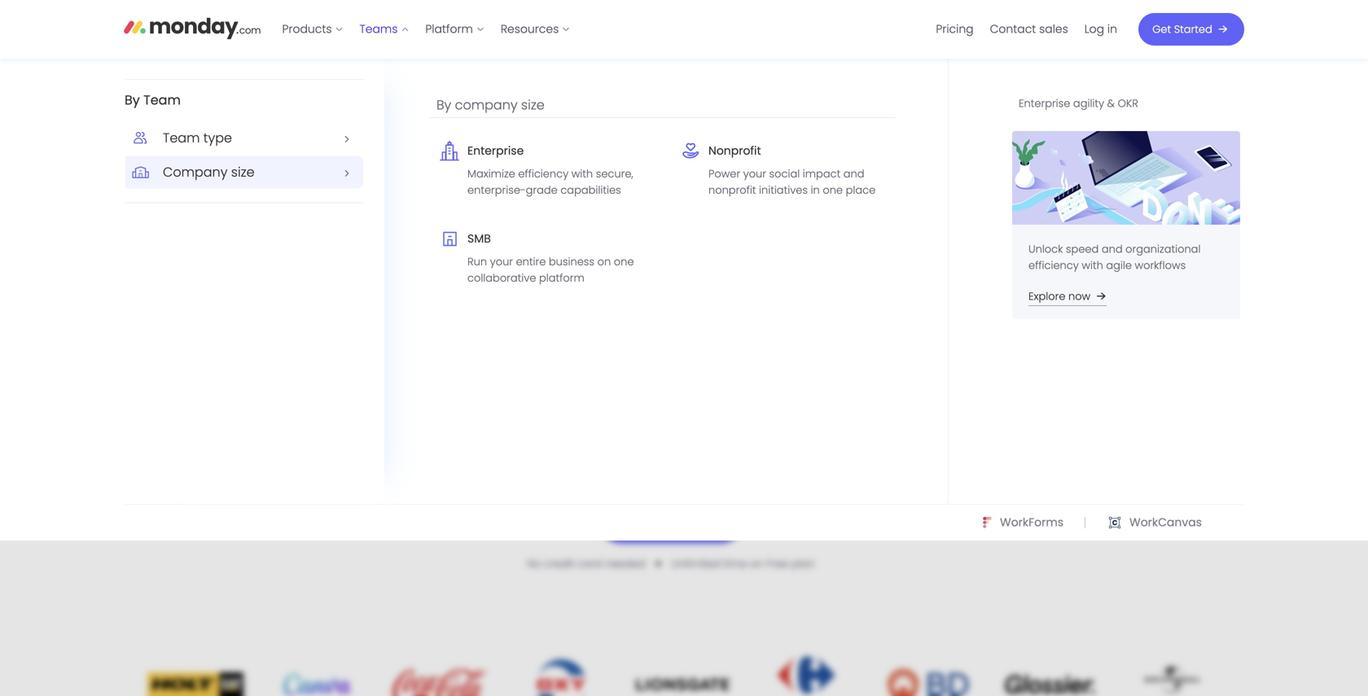 Task type: vqa. For each thing, say whether or not it's contained in the screenshot.
leftmost TRY FOR FREE
no



Task type: describe. For each thing, give the bounding box(es) containing it.
ops image
[[370, 389, 402, 421]]

by company size
[[437, 96, 545, 114]]

secure,
[[596, 166, 633, 181]]

aspects
[[457, 305, 499, 320]]

plan
[[792, 557, 815, 571]]

company
[[163, 163, 228, 181]]

of
[[502, 305, 512, 320]]

team type
[[163, 129, 232, 147]]

all inside work management run all aspects of work
[[442, 305, 454, 320]]

1 vertical spatial team
[[163, 129, 200, 147]]

products
[[282, 21, 332, 37]]

capabilities
[[561, 183, 621, 197]]

get started
[[1153, 22, 1213, 37]]

run all your work on one platform with customizable
[[474, 195, 894, 218]]

power
[[709, 166, 740, 181]]

time
[[724, 557, 747, 571]]

on inside smb run your entire business on one collaborative platform
[[597, 254, 611, 269]]

manage product lifecycles
[[828, 305, 968, 320]]

customizable
[[786, 195, 894, 218]]

work for on
[[572, 195, 609, 218]]

to
[[588, 103, 638, 172]]

explore now link
[[1029, 287, 1110, 306]]

business
[[549, 254, 595, 269]]

your go-to work platform
[[369, 103, 999, 172]]

your for run
[[490, 254, 513, 269]]

smb run your entire business on one collaborative platform
[[468, 231, 634, 285]]

collaborative
[[468, 271, 536, 285]]

1 horizontal spatial one
[[639, 195, 670, 218]]

get started button
[[1139, 13, 1245, 46]]

0 vertical spatial in
[[1108, 21, 1117, 37]]

crm dark image
[[578, 283, 614, 320]]

no
[[527, 557, 541, 571]]

wm color image
[[374, 283, 411, 320]]

now
[[1069, 289, 1091, 304]]

enterprise-
[[468, 183, 526, 197]]

agility
[[1073, 96, 1105, 111]]

unlimited
[[671, 557, 721, 571]]

platform link
[[417, 16, 493, 42]]

unlock speed and organizational efficiency with agile workflows
[[1029, 242, 1201, 273]]

log in link
[[1077, 16, 1126, 42]]

enterprise for enterprise agility & okr
[[1019, 96, 1071, 111]]

by for by team
[[125, 91, 140, 109]]

0 vertical spatial platform
[[782, 103, 999, 172]]

management
[[456, 285, 547, 303]]

contact sales
[[990, 21, 1068, 37]]

your for all
[[532, 195, 567, 218]]

enterprise maximize efficiency with secure, enterprise-grade capabilities
[[468, 143, 633, 197]]

organizational
[[1126, 242, 1201, 256]]

log in
[[1085, 21, 1117, 37]]

efficiency inside enterprise maximize efficiency with secure, enterprise-grade capabilities
[[518, 166, 569, 181]]

enterprise agility & okr
[[1019, 96, 1139, 111]]

universal music group image
[[1125, 667, 1221, 696]]

work inside work management run all aspects of work
[[515, 305, 540, 320]]

pricing
[[936, 21, 974, 37]]

holtcat image
[[147, 673, 244, 696]]

one inside nonprofit power your social impact and nonprofit initiatives in one place
[[823, 183, 843, 197]]

1 horizontal spatial all
[[509, 195, 527, 218]]

speed
[[1066, 242, 1099, 256]]

agile enterprise image
[[1012, 131, 1240, 225]]

place
[[846, 183, 876, 197]]

workcanvas
[[1130, 515, 1202, 531]]

1 horizontal spatial platform
[[674, 195, 744, 218]]

run inside work management run all aspects of work
[[419, 305, 439, 320]]

workforms
[[1000, 515, 1064, 531]]

impact
[[803, 166, 841, 181]]

platform inside smb run your entire business on one collaborative platform
[[539, 271, 585, 285]]

manage product lifecycles button
[[775, 275, 976, 330]]

products link
[[274, 16, 351, 42]]

contact sales link
[[982, 16, 1077, 42]]

glossier image
[[1003, 675, 1099, 695]]

efficiency inside unlock speed and organizational efficiency with agile workflows
[[1029, 258, 1079, 273]]

agile
[[1106, 258, 1132, 273]]

coca cola image
[[392, 658, 488, 696]]

0 vertical spatial run
[[474, 195, 504, 218]]

explore
[[1029, 289, 1066, 304]]

initiatives
[[759, 183, 808, 197]]

platform
[[425, 21, 473, 37]]

workforms link
[[981, 513, 1064, 533]]

company size
[[163, 163, 255, 181]]

2 vertical spatial on
[[750, 557, 764, 571]]

with inside unlock speed and organizational efficiency with agile workflows
[[1082, 258, 1103, 273]]

run inside smb run your entire business on one collaborative platform
[[468, 254, 487, 269]]



Task type: locate. For each thing, give the bounding box(es) containing it.
platform up place
[[782, 103, 999, 172]]

none checkbox ops
[[336, 365, 437, 465]]

2 horizontal spatial with
[[1082, 258, 1103, 273]]

credit
[[544, 557, 574, 571]]

your for power
[[743, 166, 766, 181]]

1 vertical spatial run
[[468, 254, 487, 269]]

0 horizontal spatial one
[[614, 254, 634, 269]]

with down speed
[[1082, 258, 1103, 273]]

0 vertical spatial efficiency
[[518, 166, 569, 181]]

lionsgate image
[[636, 673, 732, 696]]

0 horizontal spatial size
[[231, 163, 255, 181]]

0 vertical spatial on
[[614, 195, 634, 218]]

nonprofit
[[709, 183, 756, 197]]

1 horizontal spatial your
[[532, 195, 567, 218]]

on left free
[[750, 557, 764, 571]]

resources
[[501, 21, 559, 37]]

1 vertical spatial all
[[442, 305, 454, 320]]

0 horizontal spatial work
[[515, 305, 540, 320]]

card
[[577, 557, 602, 571]]

None checkbox
[[222, 365, 323, 465], [450, 365, 551, 465], [792, 365, 893, 465], [222, 365, 323, 465], [450, 365, 551, 465], [792, 365, 893, 465]]

maximize
[[468, 166, 515, 181]]

1 list from the left
[[0, 0, 1368, 696]]

canva image
[[270, 674, 366, 696]]

size right the company
[[521, 96, 545, 114]]

0 horizontal spatial by
[[125, 91, 140, 109]]

list containing pricing
[[928, 0, 1126, 59]]

team
[[143, 91, 181, 109], [163, 129, 200, 147]]

list inside main element
[[928, 0, 1126, 59]]

1 vertical spatial and
[[1102, 242, 1123, 256]]

None checkbox
[[336, 365, 437, 465], [564, 365, 665, 465], [678, 365, 779, 465], [906, 365, 1007, 465], [1020, 365, 1121, 465], [564, 365, 665, 465], [678, 365, 779, 465], [1020, 365, 1121, 465]]

with down social at the right top of the page
[[748, 195, 782, 218]]

0 horizontal spatial in
[[811, 183, 820, 197]]

manage
[[828, 305, 872, 320]]

1 horizontal spatial efficiency
[[1029, 258, 1079, 273]]

oxy image
[[533, 657, 591, 696]]

smb
[[468, 231, 491, 247]]

enterprise left "agility"
[[1019, 96, 1071, 111]]

work
[[419, 285, 453, 303]]

2 vertical spatial your
[[490, 254, 513, 269]]

1 horizontal spatial work
[[572, 195, 609, 218]]

run down maximize
[[474, 195, 504, 218]]

2 vertical spatial with
[[1082, 258, 1103, 273]]

0 vertical spatial your
[[743, 166, 766, 181]]

by
[[125, 91, 140, 109], [437, 96, 451, 114]]

1 horizontal spatial and
[[1102, 242, 1123, 256]]

sales
[[1039, 21, 1068, 37]]

enterprise inside enterprise maximize efficiency with secure, enterprise-grade capabilities
[[468, 143, 524, 159]]

1 horizontal spatial with
[[748, 195, 782, 218]]

your
[[369, 103, 483, 172]]

one down the impact
[[823, 183, 843, 197]]

okr
[[1118, 96, 1139, 111]]

your inside nonprofit power your social impact and nonprofit initiatives in one place
[[743, 166, 766, 181]]

one right capabilities
[[639, 195, 670, 218]]

carrefour image
[[771, 657, 842, 696]]

teams
[[360, 21, 398, 37]]

work
[[649, 103, 770, 172], [572, 195, 609, 218], [515, 305, 540, 320]]

2 horizontal spatial on
[[750, 557, 764, 571]]

work down secure,
[[572, 195, 609, 218]]

main element
[[0, 0, 1368, 696]]

in right log
[[1108, 21, 1117, 37]]

nonprofit
[[709, 143, 761, 159]]

your
[[743, 166, 766, 181], [532, 195, 567, 218], [490, 254, 513, 269]]

workflows
[[1135, 258, 1186, 273]]

in inside nonprofit power your social impact and nonprofit initiatives in one place
[[811, 183, 820, 197]]

2 vertical spatial run
[[419, 305, 439, 320]]

in
[[1108, 21, 1117, 37], [811, 183, 820, 197]]

1 horizontal spatial enterprise
[[1019, 96, 1071, 111]]

unlock
[[1029, 242, 1063, 256]]

contact
[[990, 21, 1036, 37]]

team up team type
[[143, 91, 181, 109]]

and inside unlock speed and organizational efficiency with agile workflows
[[1102, 242, 1123, 256]]

2 vertical spatial work
[[515, 305, 540, 320]]

grade
[[526, 183, 558, 197]]

on
[[614, 195, 634, 218], [597, 254, 611, 269], [750, 557, 764, 571]]

1 vertical spatial size
[[231, 163, 255, 181]]

efficiency down the unlock
[[1029, 258, 1079, 273]]

none checkbox it
[[906, 365, 1007, 465]]

0 vertical spatial and
[[844, 166, 865, 181]]

2 horizontal spatial one
[[823, 183, 843, 197]]

work for platform
[[649, 103, 770, 172]]

all
[[509, 195, 527, 218], [442, 305, 454, 320]]

0 vertical spatial work
[[649, 103, 770, 172]]

no credit card needed   ✦   unlimited time on free plan
[[527, 557, 815, 571]]

run down the work
[[419, 305, 439, 320]]

it image
[[940, 389, 972, 421]]

and inside nonprofit power your social impact and nonprofit initiatives in one place
[[844, 166, 865, 181]]

platform
[[782, 103, 999, 172], [674, 195, 744, 218], [539, 271, 585, 285]]

group
[[215, 359, 1127, 471]]

0 horizontal spatial on
[[597, 254, 611, 269]]

2 horizontal spatial platform
[[782, 103, 999, 172]]

list
[[0, 0, 1368, 696], [928, 0, 1126, 59]]

and
[[844, 166, 865, 181], [1102, 242, 1123, 256]]

run
[[474, 195, 504, 218], [468, 254, 487, 269], [419, 305, 439, 320]]

main submenu element
[[0, 59, 1368, 541]]

log
[[1085, 21, 1105, 37]]

resources link
[[493, 16, 578, 42]]

0 horizontal spatial all
[[442, 305, 454, 320]]

1 vertical spatial with
[[748, 195, 782, 218]]

in down the impact
[[811, 183, 820, 197]]

explore now
[[1029, 289, 1091, 304]]

one inside smb run your entire business on one collaborative platform
[[614, 254, 634, 269]]

1 vertical spatial in
[[811, 183, 820, 197]]

0 horizontal spatial your
[[490, 254, 513, 269]]

one
[[823, 183, 843, 197], [639, 195, 670, 218], [614, 254, 634, 269]]

on down secure,
[[614, 195, 634, 218]]

platform down business on the top of page
[[539, 271, 585, 285]]

all down maximize
[[509, 195, 527, 218]]

your up collaborative
[[490, 254, 513, 269]]

0 horizontal spatial with
[[572, 166, 593, 181]]

1 vertical spatial your
[[532, 195, 567, 218]]

1 vertical spatial work
[[572, 195, 609, 218]]

lifecycles
[[919, 305, 968, 320]]

teams link
[[351, 16, 417, 42]]

pricing link
[[928, 16, 982, 42]]

started
[[1174, 22, 1213, 37]]

1 vertical spatial platform
[[674, 195, 744, 218]]

team left type at the left of the page
[[163, 129, 200, 147]]

social
[[769, 166, 800, 181]]

0 vertical spatial all
[[509, 195, 527, 218]]

1 vertical spatial on
[[597, 254, 611, 269]]

platform down power
[[674, 195, 744, 218]]

0 horizontal spatial efficiency
[[518, 166, 569, 181]]

work up nonprofit on the top of page
[[649, 103, 770, 172]]

free
[[766, 557, 789, 571]]

✦
[[654, 557, 663, 571]]

2 horizontal spatial work
[[649, 103, 770, 172]]

&
[[1107, 96, 1115, 111]]

your up nonprofit on the top of page
[[743, 166, 766, 181]]

enterprise
[[1019, 96, 1071, 111], [468, 143, 524, 159]]

0 horizontal spatial enterprise
[[468, 143, 524, 159]]

work right of
[[515, 305, 540, 320]]

type
[[203, 129, 232, 147]]

your up smb run your entire business on one collaborative platform
[[532, 195, 567, 218]]

0 horizontal spatial and
[[844, 166, 865, 181]]

efficiency up grade
[[518, 166, 569, 181]]

2 vertical spatial platform
[[539, 271, 585, 285]]

1 vertical spatial enterprise
[[468, 143, 524, 159]]

with inside enterprise maximize efficiency with secure, enterprise-grade capabilities
[[572, 166, 593, 181]]

entire
[[516, 254, 546, 269]]

2 list from the left
[[928, 0, 1126, 59]]

bd image
[[880, 662, 977, 696]]

0 vertical spatial enterprise
[[1019, 96, 1071, 111]]

1 horizontal spatial by
[[437, 96, 451, 114]]

and up place
[[844, 166, 865, 181]]

1 horizontal spatial in
[[1108, 21, 1117, 37]]

by team
[[125, 91, 181, 109]]

and up 'agile'
[[1102, 242, 1123, 256]]

all down the work
[[442, 305, 454, 320]]

monday.com logo image
[[124, 11, 261, 45]]

product
[[875, 305, 917, 320]]

work management run all aspects of work
[[419, 285, 547, 320]]

on right business on the top of page
[[597, 254, 611, 269]]

size down type at the left of the page
[[231, 163, 255, 181]]

needed
[[605, 557, 646, 571]]

with
[[572, 166, 593, 181], [748, 195, 782, 218], [1082, 258, 1103, 273]]

nonprofit power your social impact and nonprofit initiatives in one place
[[709, 143, 876, 197]]

enterprise for enterprise maximize efficiency with secure, enterprise-grade capabilities
[[468, 143, 524, 159]]

enterprise up maximize
[[468, 143, 524, 159]]

1 horizontal spatial size
[[521, 96, 545, 114]]

get
[[1153, 22, 1171, 37]]

size
[[521, 96, 545, 114], [231, 163, 255, 181]]

workcanvas link
[[1107, 513, 1202, 533]]

company
[[455, 96, 518, 114]]

1 vertical spatial efficiency
[[1029, 258, 1079, 273]]

your inside smb run your entire business on one collaborative platform
[[490, 254, 513, 269]]

by for by company size
[[437, 96, 451, 114]]

0 vertical spatial team
[[143, 91, 181, 109]]

0 horizontal spatial platform
[[539, 271, 585, 285]]

1 horizontal spatial on
[[614, 195, 634, 218]]

2 horizontal spatial your
[[743, 166, 766, 181]]

list containing by team
[[0, 0, 1368, 696]]

efficiency
[[518, 166, 569, 181], [1029, 258, 1079, 273]]

0 vertical spatial size
[[521, 96, 545, 114]]

with up capabilities
[[572, 166, 593, 181]]

go-
[[495, 103, 588, 172]]

0 vertical spatial with
[[572, 166, 593, 181]]

one up crm dark icon
[[614, 254, 634, 269]]

run down smb
[[468, 254, 487, 269]]



